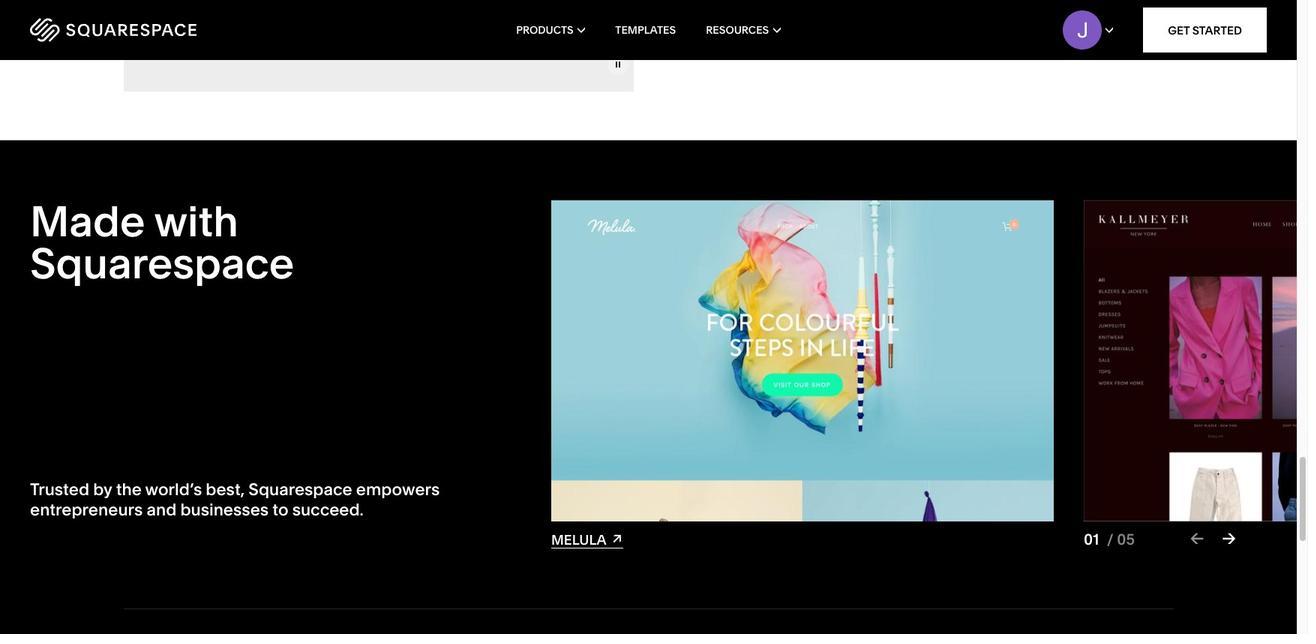 Task type: locate. For each thing, give the bounding box(es) containing it.
to
[[273, 500, 289, 520]]

businesses
[[180, 500, 269, 520]]

/ 05
[[1107, 531, 1135, 549]]

the
[[116, 480, 142, 500]]

01
[[1084, 531, 1100, 549]]

→
[[1223, 528, 1236, 548], [607, 529, 628, 549]]

05
[[1118, 531, 1135, 549]]

0 horizontal spatial →
[[607, 529, 628, 549]]

squarespace
[[30, 238, 294, 289], [249, 480, 352, 500]]

made
[[30, 196, 145, 247]]

1 horizontal spatial →
[[1223, 528, 1236, 548]]

succeed.
[[292, 500, 364, 520]]

1 vertical spatial squarespace
[[249, 480, 352, 500]]

entrepreneurs
[[30, 500, 143, 520]]

trusted by the world's best, squarespace empowers entrepreneurs and businesses to succeed.
[[30, 480, 440, 520]]

templates
[[616, 23, 676, 37]]

with
[[154, 196, 239, 247]]

made with squarespace
[[30, 196, 294, 289]]

example site from customer melula. image
[[552, 200, 1054, 522]]

→ button
[[1223, 528, 1236, 549]]

0 vertical spatial squarespace
[[30, 238, 294, 289]]

templates link
[[616, 0, 676, 60]]



Task type: describe. For each thing, give the bounding box(es) containing it.
products
[[516, 23, 574, 37]]

started
[[1193, 23, 1243, 37]]

squarespace inside trusted by the world's best, squarespace empowers entrepreneurs and businesses to succeed.
[[249, 480, 352, 500]]

resources
[[706, 23, 769, 37]]

trusted
[[30, 480, 89, 500]]

/
[[1107, 531, 1114, 549]]

get
[[1169, 23, 1191, 37]]

get started link
[[1144, 8, 1268, 53]]

world's
[[145, 480, 202, 500]]

melula →
[[552, 529, 628, 549]]

empowers
[[356, 480, 440, 500]]

squarespace logo image
[[30, 18, 197, 42]]

products button
[[516, 0, 586, 60]]

resources button
[[706, 0, 781, 60]]

best,
[[206, 480, 245, 500]]

example site from customer kallmeyer. image
[[1084, 200, 1309, 522]]

and
[[147, 500, 177, 520]]

squarespace logo link
[[30, 18, 278, 42]]

→ inside 'melula →'
[[607, 529, 628, 549]]

video element
[[123, 0, 634, 92]]

by
[[93, 480, 112, 500]]

melula
[[552, 532, 607, 549]]

get started
[[1169, 23, 1243, 37]]



Task type: vqa. For each thing, say whether or not it's contained in the screenshot.
Expires
no



